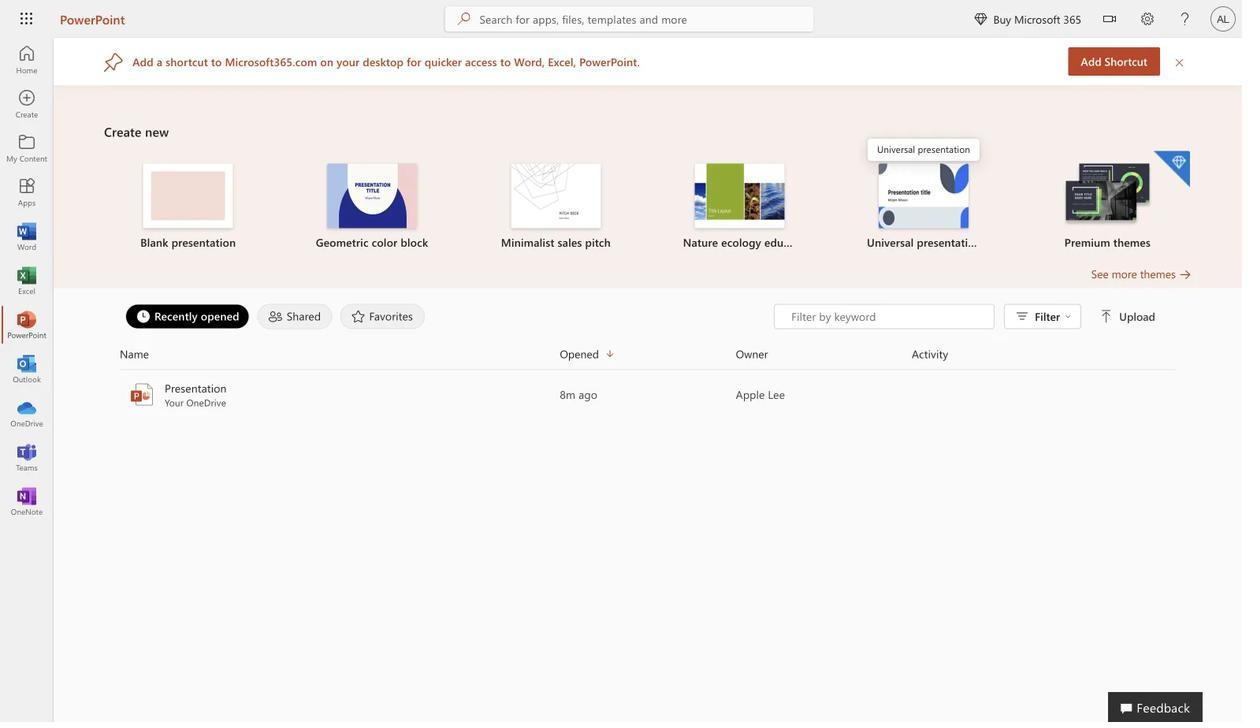 Task type: locate. For each thing, give the bounding box(es) containing it.
universal inside tooltip
[[877, 143, 916, 155]]

premium
[[1065, 235, 1111, 250]]

8m ago
[[560, 387, 598, 402]]

universal presentation tooltip
[[868, 139, 980, 161]]


[[1101, 310, 1113, 323]]

1 to from the left
[[211, 54, 222, 69]]

add
[[1081, 54, 1102, 69], [133, 54, 154, 69]]

2 to from the left
[[500, 54, 511, 69]]

add for add a shortcut to microsoft365.com on your desktop for quicker access to word, excel, powerpoint.
[[133, 54, 154, 69]]

create image
[[19, 96, 35, 112]]

shortcut
[[1105, 54, 1148, 69]]

premium templates diamond image
[[1154, 151, 1190, 187]]

0 horizontal spatial add
[[133, 54, 154, 69]]

365
[[1064, 11, 1082, 26]]

tab list
[[121, 304, 774, 329]]

outlook image
[[19, 361, 35, 377]]

add left shortcut
[[1081, 54, 1102, 69]]

add for add shortcut
[[1081, 54, 1102, 69]]

powerpoint image
[[19, 317, 35, 333], [129, 382, 155, 407]]

add left a at the left of the page
[[133, 54, 154, 69]]

presentation down universal presentation image
[[917, 235, 982, 250]]

row containing name
[[120, 345, 1176, 370]]

1 add from the left
[[1081, 54, 1102, 69]]

add inside 'button'
[[1081, 54, 1102, 69]]

universal down universal presentation image
[[867, 235, 914, 250]]

universal presentation down universal presentation image
[[867, 235, 982, 250]]

microsoft
[[1015, 11, 1061, 26]]

recently opened tab
[[121, 304, 254, 329]]

0 vertical spatial themes
[[1114, 235, 1151, 250]]

1 vertical spatial themes
[[1141, 266, 1176, 281]]

word,
[[514, 54, 545, 69]]

None search field
[[445, 6, 814, 32]]

1 vertical spatial powerpoint image
[[129, 382, 155, 407]]

0 horizontal spatial to
[[211, 54, 222, 69]]

to
[[211, 54, 222, 69], [500, 54, 511, 69]]

desktop
[[363, 54, 404, 69]]

quicker
[[425, 54, 462, 69]]

presentation inside tooltip
[[918, 143, 971, 155]]

to right shortcut
[[211, 54, 222, 69]]

1 horizontal spatial add
[[1081, 54, 1102, 69]]

universal presentation inside tooltip
[[877, 143, 971, 155]]

none search field inside powerpoint 'banner'
[[445, 6, 814, 32]]

tab list containing recently opened
[[121, 304, 774, 329]]

a
[[157, 54, 163, 69]]

color
[[372, 235, 398, 250]]

0 vertical spatial universal
[[877, 143, 916, 155]]

favorites tab
[[336, 304, 429, 329]]

powerpoint image inside the name presentation cell
[[129, 382, 155, 407]]

geometric
[[316, 235, 369, 250]]

add shortcut
[[1081, 54, 1148, 69]]

to left word, in the left top of the page
[[500, 54, 511, 69]]

microsoft365.com
[[225, 54, 317, 69]]

favorites
[[369, 309, 413, 323]]

your
[[337, 54, 360, 69]]

access
[[465, 54, 497, 69]]


[[1104, 13, 1116, 25]]

Search box. Suggestions appear as you type. search field
[[480, 6, 814, 32]]

onenote image
[[19, 494, 35, 509]]

1 horizontal spatial to
[[500, 54, 511, 69]]

minimalist sales pitch element
[[474, 164, 639, 250]]

0 vertical spatial universal presentation
[[877, 143, 971, 155]]

feedback
[[1137, 699, 1190, 715]]

presentation
[[918, 143, 971, 155], [172, 235, 236, 250], [917, 235, 982, 250]]

universal presentation up universal presentation image
[[877, 143, 971, 155]]

filter
[[1035, 309, 1060, 324]]

presentation right 'blank'
[[172, 235, 236, 250]]

blank
[[140, 235, 168, 250]]

1 horizontal spatial powerpoint image
[[129, 382, 155, 407]]

themes
[[1114, 235, 1151, 250], [1141, 266, 1176, 281]]


[[1065, 313, 1071, 320]]

blank presentation
[[140, 235, 236, 250]]

premium themes image
[[1063, 164, 1153, 227]]

recently opened
[[155, 309, 239, 323]]

universal
[[877, 143, 916, 155], [867, 235, 914, 250]]

minimalist sales pitch image
[[511, 164, 601, 228]]

row
[[120, 345, 1176, 370]]

create new
[[104, 123, 169, 140]]

a2hs image
[[104, 51, 123, 72]]

activity
[[912, 346, 949, 361]]

powerpoint image left your
[[129, 382, 155, 407]]


[[975, 13, 987, 25]]

on
[[320, 54, 334, 69]]

universal presentation
[[877, 143, 971, 155], [867, 235, 982, 250]]

0 horizontal spatial powerpoint image
[[19, 317, 35, 333]]

powerpoint banner
[[0, 0, 1242, 41]]

2 add from the left
[[133, 54, 154, 69]]

Filter by keyword text field
[[790, 309, 986, 324]]

for
[[407, 54, 422, 69]]

powerpoint image up outlook image at the left
[[19, 317, 35, 333]]

presentation
[[165, 381, 227, 395]]

recently
[[155, 309, 198, 323]]

themes up see more themes
[[1114, 235, 1151, 250]]

shared element
[[258, 304, 332, 329]]

universal up universal presentation image
[[877, 143, 916, 155]]

onedrive
[[186, 396, 226, 409]]

universal presentation image
[[879, 164, 969, 228]]

geometric color block
[[316, 235, 428, 250]]

presentation up universal presentation image
[[918, 143, 971, 155]]

navigation
[[0, 38, 54, 523]]

themes right 'more'
[[1141, 266, 1176, 281]]

word image
[[19, 229, 35, 244]]



Task type: vqa. For each thing, say whether or not it's contained in the screenshot.
first Add from the right
yes



Task type: describe. For each thing, give the bounding box(es) containing it.
create
[[104, 123, 142, 140]]

excel image
[[19, 273, 35, 289]]

premium themes element
[[1025, 151, 1190, 250]]

apple lee
[[736, 387, 785, 402]]

owner button
[[736, 345, 912, 363]]

opened
[[201, 309, 239, 323]]

opened
[[560, 346, 599, 361]]

see more themes
[[1092, 266, 1176, 281]]

al button
[[1205, 0, 1242, 38]]

blank presentation element
[[106, 164, 271, 250]]

onedrive image
[[19, 405, 35, 421]]

geometric color block element
[[290, 164, 455, 250]]

presentation your onedrive
[[165, 381, 227, 409]]

pitch
[[585, 235, 611, 250]]

opened button
[[560, 345, 736, 363]]

minimalist
[[501, 235, 555, 250]]

apps image
[[19, 184, 35, 200]]

ago
[[579, 387, 598, 402]]

favorites element
[[340, 304, 425, 329]]

universal presentation element
[[841, 164, 1007, 250]]

nature ecology education photo presentation element
[[658, 164, 823, 250]]

presentation for universal presentation element
[[917, 235, 982, 250]]

shared tab
[[254, 304, 336, 329]]

name presentation cell
[[120, 380, 560, 409]]

shared
[[287, 309, 321, 323]]

minimalist sales pitch
[[501, 235, 611, 250]]

excel,
[[548, 54, 576, 69]]

apple
[[736, 387, 765, 402]]

name
[[120, 346, 149, 361]]

geometric color block image
[[327, 164, 417, 228]]

upload
[[1120, 309, 1156, 324]]

themes inside button
[[1141, 266, 1176, 281]]

powerpoint
[[60, 10, 125, 27]]

block
[[401, 235, 428, 250]]

owner
[[736, 346, 768, 361]]

1 vertical spatial universal presentation
[[867, 235, 982, 250]]

add a shortcut to microsoft365.com on your desktop for quicker access to word, excel, powerpoint.
[[133, 54, 640, 69]]

see
[[1092, 266, 1109, 281]]

feedback button
[[1109, 692, 1203, 722]]

nature ecology education photo presentation image
[[695, 164, 785, 228]]

0 vertical spatial powerpoint image
[[19, 317, 35, 333]]

recently opened element
[[125, 304, 250, 329]]

my content image
[[19, 140, 35, 156]]

new
[[145, 123, 169, 140]]

8m
[[560, 387, 576, 402]]

buy
[[994, 11, 1012, 26]]

presentation for blank presentation element at the top of page
[[172, 235, 236, 250]]

 upload
[[1101, 309, 1156, 324]]

displaying 1 out of 1 files. status
[[774, 304, 1159, 329]]

1 vertical spatial universal
[[867, 235, 914, 250]]

activity, column 4 of 4 column header
[[912, 345, 1176, 363]]

add shortcut button
[[1069, 47, 1161, 76]]

premium themes
[[1065, 235, 1151, 250]]

 button
[[1091, 0, 1129, 41]]

shortcut
[[166, 54, 208, 69]]

al
[[1217, 13, 1230, 25]]

powerpoint.
[[580, 54, 640, 69]]

lee
[[768, 387, 785, 402]]

filter 
[[1035, 309, 1071, 324]]

sales
[[558, 235, 582, 250]]

teams image
[[19, 449, 35, 465]]

your
[[165, 396, 184, 409]]

see more themes button
[[1092, 266, 1192, 282]]

more
[[1112, 266, 1138, 281]]

home image
[[19, 52, 35, 68]]

 buy microsoft 365
[[975, 11, 1082, 26]]

name button
[[120, 345, 560, 363]]

dismiss this dialog image
[[1175, 55, 1186, 68]]



